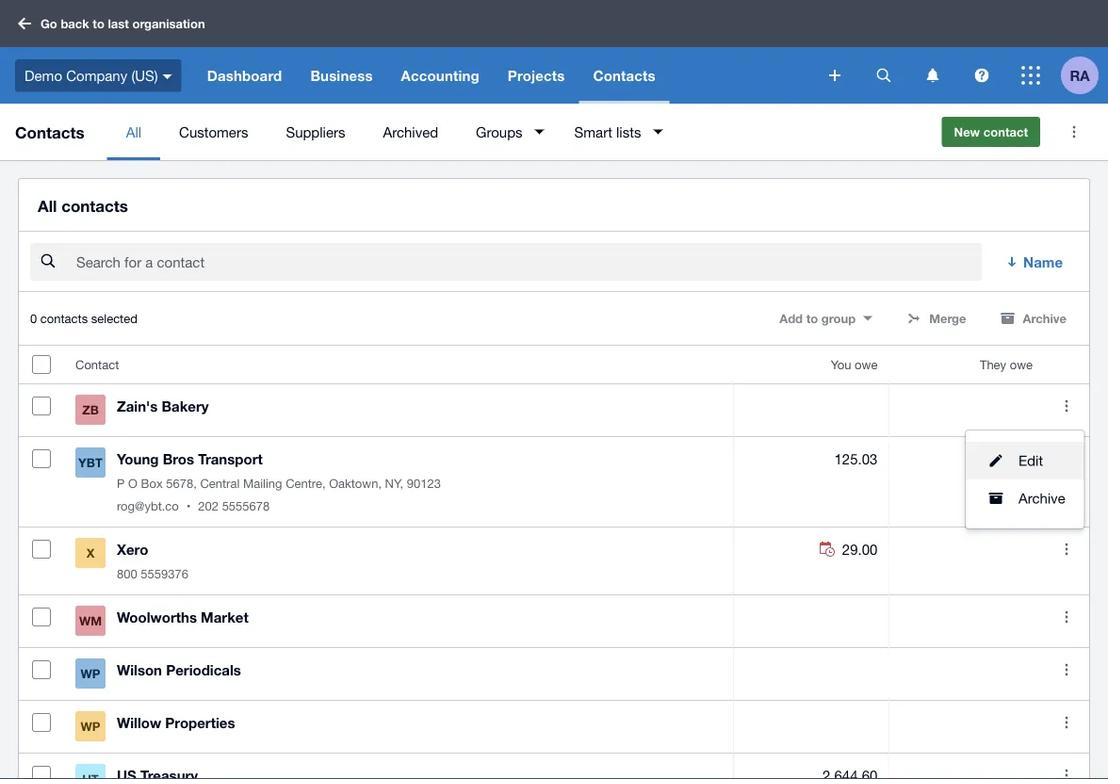 Task type: vqa. For each thing, say whether or not it's contained in the screenshot.
toggle icon
no



Task type: describe. For each thing, give the bounding box(es) containing it.
all button
[[107, 104, 160, 160]]

29.00
[[843, 541, 878, 558]]

5559376
[[141, 567, 188, 582]]

contact
[[984, 124, 1029, 139]]

1 vertical spatial contacts
[[15, 123, 85, 141]]

properties
[[165, 715, 235, 732]]

5555678
[[222, 499, 270, 514]]

young
[[117, 451, 159, 468]]

contacts button
[[579, 47, 670, 104]]

periodicals
[[166, 662, 241, 679]]

zain's bakery
[[117, 398, 209, 415]]

svg image inside 'demo company (us)' 'popup button'
[[163, 74, 172, 79]]

0 vertical spatial to
[[93, 16, 105, 31]]

90123
[[407, 476, 441, 491]]

more row options image for wm
[[1049, 599, 1086, 637]]

ny,
[[385, 476, 404, 491]]

p
[[117, 476, 125, 491]]

merge
[[930, 311, 967, 326]]

more row options image for periodicals
[[1049, 652, 1086, 690]]

add to group button
[[769, 304, 885, 334]]

edit button
[[967, 442, 1085, 480]]

demo company (us) button
[[0, 47, 193, 104]]

ybt
[[78, 456, 103, 470]]

group containing edit
[[967, 431, 1085, 529]]

last
[[108, 16, 129, 31]]

svg image inside go back to last organisation link
[[18, 17, 31, 30]]

bakery
[[162, 398, 209, 415]]

(us)
[[131, 67, 158, 84]]

new contact button
[[942, 117, 1041, 147]]

more row options image for x
[[1049, 531, 1086, 569]]

0 contacts selected
[[30, 311, 138, 326]]

contact list table element
[[19, 346, 1090, 780]]

they owe
[[981, 358, 1033, 372]]

selected
[[91, 311, 138, 326]]

smart lists button
[[556, 104, 675, 160]]

0 horizontal spatial svg image
[[927, 68, 940, 83]]

go
[[41, 16, 57, 31]]

name
[[1024, 254, 1064, 271]]

add
[[780, 311, 803, 326]]

owe for you owe
[[855, 358, 878, 372]]

zb
[[82, 403, 99, 417]]

smart
[[575, 124, 613, 140]]

banner containing dashboard
[[0, 0, 1109, 104]]

merge button
[[896, 304, 978, 334]]

owe for they owe
[[1011, 358, 1033, 372]]

1 vertical spatial archive button
[[967, 480, 1085, 518]]

transport
[[198, 451, 263, 468]]

125.03
[[835, 451, 878, 467]]

suppliers button
[[267, 104, 364, 160]]

menu containing all
[[107, 104, 927, 160]]

ra button
[[1062, 47, 1109, 104]]

0 vertical spatial archive
[[1024, 311, 1067, 326]]

projects
[[508, 67, 565, 84]]

wp for willow properties
[[81, 720, 100, 734]]

dashboard
[[207, 67, 282, 84]]

edit
[[1019, 453, 1044, 469]]

suppliers
[[286, 124, 346, 140]]

you owe
[[831, 358, 878, 372]]

woolworths market
[[117, 609, 249, 626]]

to inside popup button
[[807, 311, 819, 326]]

go back to last organisation
[[41, 16, 205, 31]]

contact
[[75, 358, 119, 372]]

•
[[186, 499, 191, 514]]

125.03 link
[[835, 448, 878, 471]]

800
[[117, 567, 137, 582]]

list box containing edit
[[967, 431, 1085, 529]]

all contacts
[[38, 196, 128, 215]]

business
[[311, 67, 373, 84]]

box
[[141, 476, 163, 491]]

1 horizontal spatial svg image
[[1022, 66, 1041, 85]]

all for all
[[126, 124, 142, 140]]

centre,
[[286, 476, 326, 491]]

rog@ybt.co
[[117, 499, 179, 514]]

business button
[[296, 47, 387, 104]]

xero 800 5559376
[[117, 541, 188, 582]]

projects button
[[494, 47, 579, 104]]

willow properties
[[117, 715, 235, 732]]

company
[[66, 67, 128, 84]]

0
[[30, 311, 37, 326]]



Task type: locate. For each thing, give the bounding box(es) containing it.
owe
[[855, 358, 878, 372], [1011, 358, 1033, 372]]

go back to last organisation link
[[11, 7, 217, 40]]

5678,
[[166, 476, 197, 491]]

contacts inside dropdown button
[[594, 67, 656, 84]]

1 more row options image from the top
[[1049, 388, 1086, 425]]

o
[[128, 476, 138, 491]]

xero
[[117, 541, 148, 558]]

1 more row options image from the top
[[1049, 531, 1086, 569]]

wp left willow on the left of the page
[[81, 720, 100, 734]]

demo company (us)
[[25, 67, 158, 84]]

mailing
[[243, 476, 282, 491]]

back
[[61, 16, 89, 31]]

customers button
[[160, 104, 267, 160]]

all for all contacts
[[38, 196, 57, 215]]

actions menu image
[[1056, 113, 1094, 151]]

more row options image
[[1049, 388, 1086, 425], [1049, 652, 1086, 690], [1049, 705, 1086, 742], [1049, 757, 1086, 780]]

0 vertical spatial contacts
[[61, 196, 128, 215]]

wp left the wilson on the left
[[81, 667, 100, 681]]

demo
[[25, 67, 62, 84]]

wm
[[79, 614, 102, 629]]

more row options image
[[1049, 531, 1086, 569], [1049, 599, 1086, 637]]

you
[[831, 358, 852, 372]]

customers
[[179, 124, 248, 140]]

owe right they
[[1011, 358, 1033, 372]]

wilson
[[117, 662, 162, 679]]

2 wp from the top
[[81, 720, 100, 734]]

2 more row options image from the top
[[1049, 599, 1086, 637]]

woolworths
[[117, 609, 197, 626]]

1 vertical spatial archive
[[1019, 491, 1066, 507]]

group
[[822, 311, 856, 326]]

navigation containing dashboard
[[193, 47, 817, 104]]

willow
[[117, 715, 161, 732]]

accounting
[[401, 67, 480, 84]]

0 horizontal spatial contacts
[[15, 123, 85, 141]]

archive button up they owe
[[990, 304, 1079, 334]]

1 wp from the top
[[81, 667, 100, 681]]

navigation inside banner
[[193, 47, 817, 104]]

bros
[[163, 451, 194, 468]]

contacts
[[594, 67, 656, 84], [15, 123, 85, 141]]

1 vertical spatial to
[[807, 311, 819, 326]]

accounting button
[[387, 47, 494, 104]]

archive
[[1024, 311, 1067, 326], [1019, 491, 1066, 507]]

Search for a contact field
[[74, 244, 983, 280]]

202
[[198, 499, 219, 514]]

ra
[[1071, 67, 1091, 84]]

group
[[967, 431, 1085, 529]]

groups button
[[457, 104, 556, 160]]

more row options image for bakery
[[1049, 388, 1086, 425]]

new
[[955, 124, 981, 139]]

banner
[[0, 0, 1109, 104]]

add to group
[[780, 311, 856, 326]]

1 horizontal spatial owe
[[1011, 358, 1033, 372]]

all
[[126, 124, 142, 140], [38, 196, 57, 215]]

to right "add"
[[807, 311, 819, 326]]

organisation
[[132, 16, 205, 31]]

1 vertical spatial more row options image
[[1049, 599, 1086, 637]]

navigation
[[193, 47, 817, 104]]

2 more row options image from the top
[[1049, 652, 1086, 690]]

x
[[86, 546, 95, 561]]

svg image
[[18, 17, 31, 30], [877, 68, 892, 83], [975, 68, 990, 83], [830, 70, 841, 81], [163, 74, 172, 79]]

archived
[[383, 124, 439, 140]]

to
[[93, 16, 105, 31], [807, 311, 819, 326]]

market
[[201, 609, 249, 626]]

contacts for all
[[61, 196, 128, 215]]

1 owe from the left
[[855, 358, 878, 372]]

1 vertical spatial wp
[[81, 720, 100, 734]]

1 horizontal spatial to
[[807, 311, 819, 326]]

more row options image for properties
[[1049, 705, 1086, 742]]

wp for wilson periodicals
[[81, 667, 100, 681]]

contacts down all button
[[61, 196, 128, 215]]

0 vertical spatial all
[[126, 124, 142, 140]]

name button
[[994, 243, 1079, 281]]

1 horizontal spatial contacts
[[594, 67, 656, 84]]

archived button
[[364, 104, 457, 160]]

to left last
[[93, 16, 105, 31]]

4 more row options image from the top
[[1049, 757, 1086, 780]]

contacts up lists
[[594, 67, 656, 84]]

new contact
[[955, 124, 1029, 139]]

svg image
[[1022, 66, 1041, 85], [927, 68, 940, 83]]

archive button
[[990, 304, 1079, 334], [967, 480, 1085, 518]]

owe right you
[[855, 358, 878, 372]]

smart lists
[[575, 124, 642, 140]]

wilson periodicals
[[117, 662, 241, 679]]

0 vertical spatial wp
[[81, 667, 100, 681]]

archive down edit
[[1019, 491, 1066, 507]]

oaktown,
[[329, 476, 382, 491]]

1 vertical spatial all
[[38, 196, 57, 215]]

contacts for 0
[[40, 311, 88, 326]]

young bros transport p o box 5678, central mailing centre, oaktown, ny, 90123 rog@ybt.co • 202 5555678
[[117, 451, 441, 514]]

all inside button
[[126, 124, 142, 140]]

archive button down edit
[[967, 480, 1085, 518]]

0 vertical spatial archive button
[[990, 304, 1079, 334]]

2 owe from the left
[[1011, 358, 1033, 372]]

0 vertical spatial more row options image
[[1049, 531, 1086, 569]]

menu
[[107, 104, 927, 160]]

archive down name
[[1024, 311, 1067, 326]]

dashboard link
[[193, 47, 296, 104]]

contacts
[[61, 196, 128, 215], [40, 311, 88, 326]]

contacts down demo
[[15, 123, 85, 141]]

1 vertical spatial contacts
[[40, 311, 88, 326]]

archive inside list box
[[1019, 491, 1066, 507]]

29.00 link
[[820, 539, 878, 561]]

0 horizontal spatial owe
[[855, 358, 878, 372]]

contacts right 0
[[40, 311, 88, 326]]

central
[[200, 476, 240, 491]]

zain's
[[117, 398, 158, 415]]

0 horizontal spatial to
[[93, 16, 105, 31]]

1 horizontal spatial all
[[126, 124, 142, 140]]

3 more row options image from the top
[[1049, 705, 1086, 742]]

list box
[[967, 431, 1085, 529]]

0 horizontal spatial all
[[38, 196, 57, 215]]

lists
[[617, 124, 642, 140]]

0 vertical spatial contacts
[[594, 67, 656, 84]]

they
[[981, 358, 1007, 372]]

groups
[[476, 124, 523, 140]]



